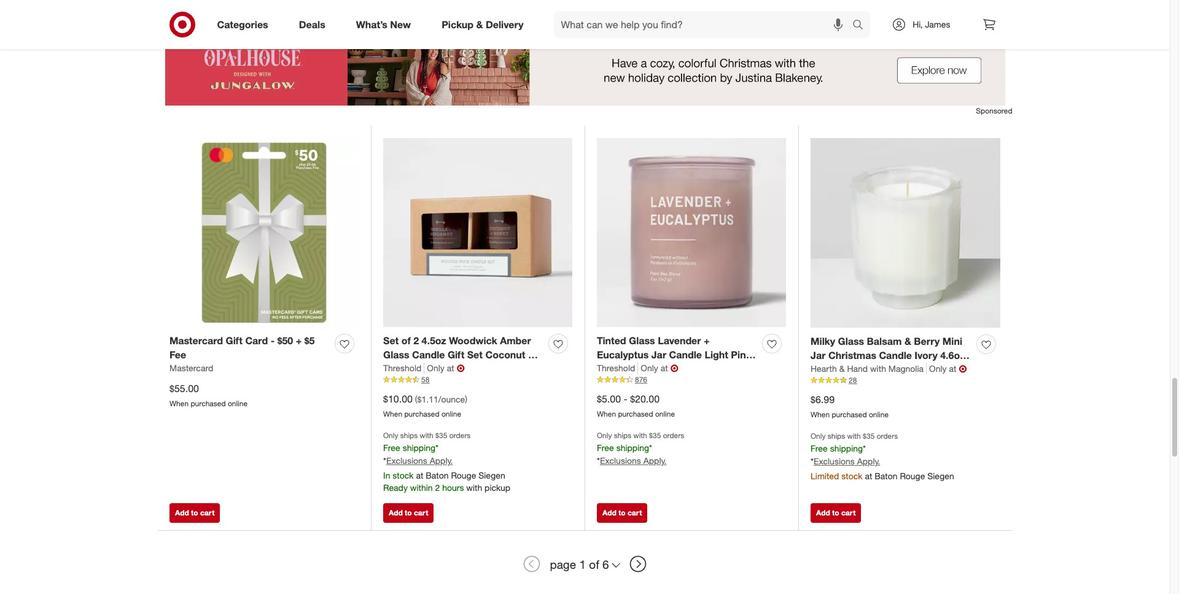 Task type: vqa. For each thing, say whether or not it's contained in the screenshot.
guarantee
no



Task type: locate. For each thing, give the bounding box(es) containing it.
0 horizontal spatial jar
[[652, 349, 667, 361]]

exclusions apply. button up within
[[387, 455, 453, 468]]

orders inside only ships with $35 orders free shipping * * exclusions apply.
[[664, 431, 685, 441]]

& right honey
[[416, 363, 423, 376]]

1 horizontal spatial threshold only at ¬
[[597, 363, 679, 375]]

glass
[[629, 335, 656, 347], [839, 336, 865, 348], [383, 349, 410, 361]]

orders for purchased
[[877, 432, 899, 441]]

with inside only ships with $35 orders free shipping * * exclusions apply.
[[634, 431, 648, 441]]

1 horizontal spatial orders
[[664, 431, 685, 441]]

siegen inside only ships with $35 orders free shipping * * exclusions apply. in stock at  baton rouge siegen ready within 2 hours with pickup
[[479, 471, 506, 481]]

2 threshold link from the left
[[597, 363, 639, 375]]

deals
[[299, 18, 326, 30]]

gift inside set of 2 4.5oz woodwick amber glass candle gift set coconut + honey & vanilla + bergamot - threshold™
[[448, 349, 465, 361]]

1 mastercard from the top
[[170, 335, 223, 347]]

1 horizontal spatial ships
[[614, 431, 632, 441]]

0 vertical spatial mastercard
[[170, 335, 223, 347]]

2
[[414, 335, 419, 347], [435, 483, 440, 493]]

gift up vanilla
[[448, 349, 465, 361]]

0 horizontal spatial $35
[[436, 431, 448, 441]]

0 vertical spatial gift
[[226, 335, 243, 347]]

$50
[[278, 335, 293, 347]]

1 horizontal spatial exclusions
[[600, 456, 641, 466]]

1 horizontal spatial threshold link
[[597, 363, 639, 375]]

set of 2 4.5oz woodwick amber glass candle gift set coconut + honey & vanilla + bergamot - threshold™ image
[[383, 138, 573, 327], [383, 138, 573, 327]]

threshold link
[[383, 363, 425, 375], [597, 363, 639, 375]]

threshold only at ¬ up 58
[[383, 363, 465, 375]]

+ inside mastercard gift card - $50 + $5 fee
[[296, 335, 302, 347]]

$35 down $6.99 when purchased online
[[864, 432, 875, 441]]

ships down $10.00 ( $1.11 /ounce ) when purchased online
[[401, 431, 418, 441]]

shipping inside only ships with $35 orders free shipping * * exclusions apply.
[[617, 443, 650, 454]]

orders down $5.00 - $20.00 when purchased online
[[664, 431, 685, 441]]

1 horizontal spatial $35
[[650, 431, 662, 441]]

0 horizontal spatial exclusions
[[387, 456, 428, 466]]

add to cart for milky glass balsam & berry mini jar christmas candle ivory 4.6oz - hearth & hand™ with magnolia
[[817, 509, 856, 518]]

when down $6.99
[[811, 411, 830, 420]]

purchased down $6.99
[[832, 411, 868, 420]]

only ships with $35 orders free shipping * * exclusions apply. limited stock at  baton rouge siegen
[[811, 432, 955, 482]]

0 horizontal spatial 2
[[414, 335, 419, 347]]

light
[[705, 349, 729, 361]]

set up honey
[[383, 335, 399, 347]]

0 horizontal spatial threshold only at ¬
[[383, 363, 465, 375]]

of
[[402, 335, 411, 347], [590, 558, 600, 572]]

1 threshold only at ¬ from the left
[[383, 363, 465, 375]]

0 vertical spatial threshold™
[[604, 363, 657, 376]]

threshold only at ¬ for glass
[[597, 363, 679, 375]]

2 horizontal spatial exclusions
[[814, 457, 855, 467]]

What can we help you find? suggestions appear below search field
[[554, 11, 856, 38]]

1 horizontal spatial baton
[[875, 471, 898, 482]]

ships inside only ships with $35 orders free shipping * * exclusions apply.
[[614, 431, 632, 441]]

$35 for purchased
[[864, 432, 875, 441]]

mastercard up fee
[[170, 335, 223, 347]]

exclusions apply. button up limited
[[814, 456, 881, 468]]

1 vertical spatial threshold™
[[383, 377, 436, 390]]

rouge inside only ships with $35 orders free shipping * * exclusions apply. in stock at  baton rouge siegen ready within 2 hours with pickup
[[451, 471, 476, 481]]

only down $6.99
[[811, 432, 826, 441]]

with inside only ships with $35 orders free shipping * * exclusions apply. limited stock at  baton rouge siegen
[[848, 432, 861, 441]]

cart for milky glass balsam & berry mini jar christmas candle ivory 4.6oz - hearth & hand™ with magnolia
[[842, 509, 856, 518]]

2 horizontal spatial exclusions apply. button
[[814, 456, 881, 468]]

online down mastercard gift card - $50 + $5 fee
[[228, 399, 248, 409]]

0 horizontal spatial stock
[[393, 471, 414, 481]]

threshold™ up (
[[383, 377, 436, 390]]

glass up "christmas"
[[839, 336, 865, 348]]

add to cart button for tinted glass lavender + eucalyptus jar candle light pink - threshold™
[[597, 504, 648, 524]]

$35 inside only ships with $35 orders free shipping * * exclusions apply.
[[650, 431, 662, 441]]

milky glass balsam & berry mini jar christmas candle ivory 4.6oz - hearth & hand™ with magnolia image
[[811, 138, 1001, 328], [811, 138, 1001, 328]]

- down milky
[[811, 364, 815, 376]]

magnolia down the ivory
[[918, 364, 961, 376]]

tinted glass lavender + eucalyptus jar candle light pink - threshold™ image
[[597, 138, 787, 327], [597, 138, 787, 327]]

2 horizontal spatial apply.
[[858, 457, 881, 467]]

shipping inside only ships with $35 orders free shipping * * exclusions apply. limited stock at  baton rouge siegen
[[831, 444, 864, 454]]

check stores
[[603, 6, 647, 15]]

0 horizontal spatial orders
[[450, 431, 471, 441]]

at up 876 'link'
[[661, 363, 668, 374]]

honey
[[383, 363, 413, 376]]

exclusions inside only ships with $35 orders free shipping * * exclusions apply. limited stock at  baton rouge siegen
[[814, 457, 855, 467]]

of right 1
[[590, 558, 600, 572]]

threshold link up 58
[[383, 363, 425, 375]]

add
[[175, 6, 189, 15], [817, 6, 831, 15], [175, 509, 189, 518], [389, 509, 403, 518], [603, 509, 617, 518], [817, 509, 831, 518]]

only
[[427, 363, 445, 374], [641, 363, 659, 374], [930, 364, 947, 374], [383, 431, 399, 441], [597, 431, 612, 441], [811, 432, 826, 441]]

apply. up hours
[[430, 456, 453, 466]]

1 horizontal spatial glass
[[629, 335, 656, 347]]

threshold only at ¬
[[383, 363, 465, 375], [597, 363, 679, 375]]

purchased inside $5.00 - $20.00 when purchased online
[[619, 410, 654, 419]]

mastercard gift card - $50 + $5 fee image
[[170, 138, 359, 327]]

1 threshold link from the left
[[383, 363, 425, 375]]

baton inside only ships with $35 orders free shipping * * exclusions apply. in stock at  baton rouge siegen ready within 2 hours with pickup
[[426, 471, 449, 481]]

58 link
[[383, 375, 573, 386]]

gift
[[226, 335, 243, 347], [448, 349, 465, 361]]

2 horizontal spatial $35
[[864, 432, 875, 441]]

hand
[[848, 364, 868, 374]]

hi, james
[[913, 19, 951, 29]]

0 horizontal spatial gift
[[226, 335, 243, 347]]

hearth & hand with magnolia only at ¬
[[811, 363, 968, 375]]

online down $20.00
[[656, 410, 675, 419]]

2 threshold only at ¬ from the left
[[597, 363, 679, 375]]

threshold down the 'eucalyptus'
[[597, 363, 636, 374]]

$35 for $1.11
[[436, 431, 448, 441]]

advertisement region
[[158, 36, 1013, 106]]

candle inside milky glass balsam & berry mini jar christmas candle ivory 4.6oz - hearth & hand™ with magnolia
[[880, 350, 913, 362]]

search
[[848, 19, 877, 32]]

cart
[[200, 6, 215, 15], [842, 6, 856, 15], [200, 509, 215, 518], [414, 509, 429, 518], [628, 509, 642, 518], [842, 509, 856, 518]]

exclusions inside only ships with $35 orders free shipping * * exclusions apply.
[[600, 456, 641, 466]]

stock inside only ships with $35 orders free shipping * * exclusions apply. in stock at  baton rouge siegen ready within 2 hours with pickup
[[393, 471, 414, 481]]

& left hand
[[840, 364, 845, 374]]

1 horizontal spatial stock
[[842, 471, 863, 482]]

at up within
[[416, 471, 424, 481]]

threshold link down the 'eucalyptus'
[[597, 363, 639, 375]]

baton inside only ships with $35 orders free shipping * * exclusions apply. limited stock at  baton rouge siegen
[[875, 471, 898, 482]]

+ left $5
[[296, 335, 302, 347]]

what's
[[356, 18, 388, 30]]

- down the 'eucalyptus'
[[597, 363, 601, 376]]

- inside set of 2 4.5oz woodwick amber glass candle gift set coconut + honey & vanilla + bergamot - threshold™
[[516, 363, 520, 376]]

magnolia inside "hearth & hand with magnolia only at ¬"
[[889, 364, 924, 374]]

$35 down $10.00 ( $1.11 /ounce ) when purchased online
[[436, 431, 448, 441]]

0 vertical spatial set
[[383, 335, 399, 347]]

1 horizontal spatial siegen
[[928, 471, 955, 482]]

2 left 4.5oz
[[414, 335, 419, 347]]

orders down $6.99 when purchased online
[[877, 432, 899, 441]]

stock for $6.99
[[842, 471, 863, 482]]

hearth
[[811, 364, 838, 374], [818, 364, 850, 376]]

shipping up limited
[[831, 444, 864, 454]]

when inside $55.00 when purchased online
[[170, 399, 189, 409]]

$35 inside only ships with $35 orders free shipping * * exclusions apply. limited stock at  baton rouge siegen
[[864, 432, 875, 441]]

6
[[603, 558, 609, 572]]

cart for set of 2 4.5oz woodwick amber glass candle gift set coconut + honey & vanilla + bergamot - threshold™
[[414, 509, 429, 518]]

hearth down milky
[[811, 364, 838, 374]]

within
[[410, 483, 433, 493]]

0 horizontal spatial ¬
[[457, 363, 465, 375]]

1 horizontal spatial threshold™
[[604, 363, 657, 376]]

¬ for threshold™
[[671, 363, 679, 375]]

1 vertical spatial gift
[[448, 349, 465, 361]]

glass up the 'eucalyptus'
[[629, 335, 656, 347]]

only down the ivory
[[930, 364, 947, 374]]

at down the 4.6oz
[[950, 364, 957, 374]]

2 horizontal spatial shipping
[[831, 444, 864, 454]]

glass up honey
[[383, 349, 410, 361]]

1 vertical spatial of
[[590, 558, 600, 572]]

stock up the ready
[[393, 471, 414, 481]]

0 horizontal spatial of
[[402, 335, 411, 347]]

orders
[[450, 431, 471, 441], [664, 431, 685, 441], [877, 432, 899, 441]]

stock right limited
[[842, 471, 863, 482]]

shipping down $5.00 - $20.00 when purchased online
[[617, 443, 650, 454]]

when down $10.00 at the bottom left of page
[[383, 410, 403, 419]]

set
[[383, 335, 399, 347], [468, 349, 483, 361]]

1 horizontal spatial free
[[597, 443, 614, 454]]

2 mastercard from the top
[[170, 363, 213, 374]]

online up only ships with $35 orders free shipping * * exclusions apply. limited stock at  baton rouge siegen
[[870, 411, 889, 420]]

shipping inside only ships with $35 orders free shipping * * exclusions apply. in stock at  baton rouge siegen ready within 2 hours with pickup
[[403, 443, 436, 454]]

glass inside tinted glass lavender + eucalyptus jar candle light pink - threshold™
[[629, 335, 656, 347]]

mastercard down fee
[[170, 363, 213, 374]]

1 vertical spatial 2
[[435, 483, 440, 493]]

free inside only ships with $35 orders free shipping * * exclusions apply. in stock at  baton rouge siegen ready within 2 hours with pickup
[[383, 443, 401, 454]]

$5.00 - $20.00 when purchased online
[[597, 393, 675, 419]]

2 horizontal spatial glass
[[839, 336, 865, 348]]

threshold up 58
[[383, 363, 422, 374]]

+ inside tinted glass lavender + eucalyptus jar candle light pink - threshold™
[[704, 335, 710, 347]]

free up in
[[383, 443, 401, 454]]

rouge
[[451, 471, 476, 481], [901, 471, 926, 482]]

only down $10.00 at the bottom left of page
[[383, 431, 399, 441]]

add to cart
[[175, 6, 215, 15], [817, 6, 856, 15], [175, 509, 215, 518], [389, 509, 429, 518], [603, 509, 642, 518], [817, 509, 856, 518]]

1 vertical spatial mastercard
[[170, 363, 213, 374]]

siegen for set of 2 4.5oz woodwick amber glass candle gift set coconut + honey & vanilla + bergamot - threshold™
[[479, 471, 506, 481]]

glass inside milky glass balsam & berry mini jar christmas candle ivory 4.6oz - hearth & hand™ with magnolia
[[839, 336, 865, 348]]

2 hearth from the left
[[818, 364, 850, 376]]

ships for (
[[401, 431, 418, 441]]

free down the "$5.00"
[[597, 443, 614, 454]]

2 magnolia from the left
[[918, 364, 961, 376]]

when
[[170, 399, 189, 409], [383, 410, 403, 419], [597, 410, 617, 419], [811, 411, 830, 420]]

0 horizontal spatial ships
[[401, 431, 418, 441]]

2 horizontal spatial ¬
[[960, 363, 968, 375]]

0 vertical spatial 2
[[414, 335, 419, 347]]

orders inside only ships with $35 orders free shipping * * exclusions apply. limited stock at  baton rouge siegen
[[877, 432, 899, 441]]

- right the "$5.00"
[[624, 393, 628, 406]]

glass inside set of 2 4.5oz woodwick amber glass candle gift set coconut + honey & vanilla + bergamot - threshold™
[[383, 349, 410, 361]]

0 horizontal spatial threshold
[[383, 363, 422, 374]]

at up 58 link
[[447, 363, 455, 374]]

stock for $10.00
[[393, 471, 414, 481]]

apply. down $5.00 - $20.00 when purchased online
[[644, 456, 667, 466]]

magnolia up 28 "link"
[[889, 364, 924, 374]]

ivory
[[915, 350, 938, 362]]

1 horizontal spatial of
[[590, 558, 600, 572]]

+ right vanilla
[[458, 363, 464, 376]]

threshold only at ¬ for of
[[383, 363, 465, 375]]

2 horizontal spatial candle
[[880, 350, 913, 362]]

glass for tinted
[[629, 335, 656, 347]]

eucalyptus
[[597, 349, 649, 361]]

$6.99
[[811, 394, 835, 406]]

jar inside milky glass balsam & berry mini jar christmas candle ivory 4.6oz - hearth & hand™ with magnolia
[[811, 350, 826, 362]]

free for -
[[597, 443, 614, 454]]

¬
[[457, 363, 465, 375], [671, 363, 679, 375], [960, 363, 968, 375]]

ships inside only ships with $35 orders free shipping * * exclusions apply. in stock at  baton rouge siegen ready within 2 hours with pickup
[[401, 431, 418, 441]]

$35 down $5.00 - $20.00 when purchased online
[[650, 431, 662, 441]]

candle down 4.5oz
[[412, 349, 445, 361]]

$35 inside only ships with $35 orders free shipping * * exclusions apply. in stock at  baton rouge siegen ready within 2 hours with pickup
[[436, 431, 448, 441]]

only up 876
[[641, 363, 659, 374]]

ships
[[401, 431, 418, 441], [614, 431, 632, 441], [828, 432, 846, 441]]

0 horizontal spatial free
[[383, 443, 401, 454]]

$35 for $20.00
[[650, 431, 662, 441]]

check stores button
[[597, 1, 652, 20]]

siegen inside only ships with $35 orders free shipping * * exclusions apply. limited stock at  baton rouge siegen
[[928, 471, 955, 482]]

exclusions for -
[[600, 456, 641, 466]]

28 link
[[811, 375, 1001, 386]]

1 horizontal spatial threshold
[[597, 363, 636, 374]]

ships down $6.99 when purchased online
[[828, 432, 846, 441]]

1 horizontal spatial candle
[[670, 349, 702, 361]]

new
[[390, 18, 411, 30]]

add for tinted glass lavender + eucalyptus jar candle light pink - threshold™
[[603, 509, 617, 518]]

milky glass balsam & berry mini jar christmas candle ivory 4.6oz - hearth & hand™ with magnolia link
[[811, 335, 972, 376]]

2 inside only ships with $35 orders free shipping * * exclusions apply. in stock at  baton rouge siegen ready within 2 hours with pickup
[[435, 483, 440, 493]]

ships inside only ships with $35 orders free shipping * * exclusions apply. limited stock at  baton rouge siegen
[[828, 432, 846, 441]]

apply. inside only ships with $35 orders free shipping * * exclusions apply.
[[644, 456, 667, 466]]

0 vertical spatial of
[[402, 335, 411, 347]]

exclusions apply. button down $5.00 - $20.00 when purchased online
[[600, 455, 667, 468]]

exclusions apply. button
[[387, 455, 453, 468], [600, 455, 667, 468], [814, 456, 881, 468]]

purchased down $55.00
[[191, 399, 226, 409]]

at right limited
[[866, 471, 873, 482]]

online down /ounce
[[442, 410, 462, 419]]

¬ down lavender
[[671, 363, 679, 375]]

purchased
[[191, 399, 226, 409], [405, 410, 440, 419], [619, 410, 654, 419], [832, 411, 868, 420]]

free inside only ships with $35 orders free shipping * * exclusions apply. limited stock at  baton rouge siegen
[[811, 444, 828, 454]]

mastercard inside mastercard gift card - $50 + $5 fee
[[170, 335, 223, 347]]

0 horizontal spatial set
[[383, 335, 399, 347]]

mastercard for mastercard gift card - $50 + $5 fee
[[170, 335, 223, 347]]

lavender
[[658, 335, 701, 347]]

exclusions
[[387, 456, 428, 466], [600, 456, 641, 466], [814, 457, 855, 467]]

shipping up within
[[403, 443, 436, 454]]

rouge inside only ships with $35 orders free shipping * * exclusions apply. limited stock at  baton rouge siegen
[[901, 471, 926, 482]]

threshold link for tinted
[[597, 363, 639, 375]]

baton right limited
[[875, 471, 898, 482]]

candle down lavender
[[670, 349, 702, 361]]

only down the "$5.00"
[[597, 431, 612, 441]]

exclusions up limited
[[814, 457, 855, 467]]

- inside milky glass balsam & berry mini jar christmas candle ivory 4.6oz - hearth & hand™ with magnolia
[[811, 364, 815, 376]]

only ships with $35 orders free shipping * * exclusions apply. in stock at  baton rouge siegen ready within 2 hours with pickup
[[383, 431, 511, 493]]

$35
[[436, 431, 448, 441], [650, 431, 662, 441], [864, 432, 875, 441]]

gift left card
[[226, 335, 243, 347]]

page
[[550, 558, 577, 572]]

1 horizontal spatial shipping
[[617, 443, 650, 454]]

0 horizontal spatial glass
[[383, 349, 410, 361]]

¬ down the 4.6oz
[[960, 363, 968, 375]]

threshold only at ¬ up 876
[[597, 363, 679, 375]]

+ down amber
[[528, 349, 534, 361]]

jar down lavender
[[652, 349, 667, 361]]

& down "christmas"
[[853, 364, 860, 376]]

$10.00 ( $1.11 /ounce ) when purchased online
[[383, 393, 468, 419]]

of inside page 1 of 6 dropdown button
[[590, 558, 600, 572]]

0 horizontal spatial shipping
[[403, 443, 436, 454]]

- down coconut
[[516, 363, 520, 376]]

purchased down (
[[405, 410, 440, 419]]

shipping for $1.11
[[403, 443, 436, 454]]

1 horizontal spatial ¬
[[671, 363, 679, 375]]

0 horizontal spatial apply.
[[430, 456, 453, 466]]

¬ right vanilla
[[457, 363, 465, 375]]

purchased down $20.00
[[619, 410, 654, 419]]

to for tinted glass lavender + eucalyptus jar candle light pink - threshold™
[[619, 509, 626, 518]]

0 horizontal spatial candle
[[412, 349, 445, 361]]

exclusions down $5.00 - $20.00 when purchased online
[[600, 456, 641, 466]]

0 horizontal spatial exclusions apply. button
[[387, 455, 453, 468]]

ships down $5.00 - $20.00 when purchased online
[[614, 431, 632, 441]]

1 vertical spatial set
[[468, 349, 483, 361]]

exclusions inside only ships with $35 orders free shipping * * exclusions apply. in stock at  baton rouge siegen ready within 2 hours with pickup
[[387, 456, 428, 466]]

stock inside only ships with $35 orders free shipping * * exclusions apply. limited stock at  baton rouge siegen
[[842, 471, 863, 482]]

2 horizontal spatial orders
[[877, 432, 899, 441]]

hearth down "christmas"
[[818, 364, 850, 376]]

cart for mastercard gift card - $50 + $5 fee
[[200, 509, 215, 518]]

1 horizontal spatial 2
[[435, 483, 440, 493]]

set down woodwick
[[468, 349, 483, 361]]

baton up within
[[426, 471, 449, 481]]

0 horizontal spatial rouge
[[451, 471, 476, 481]]

candle up "hearth & hand with magnolia only at ¬"
[[880, 350, 913, 362]]

free inside only ships with $35 orders free shipping * * exclusions apply.
[[597, 443, 614, 454]]

only inside "hearth & hand with magnolia only at ¬"
[[930, 364, 947, 374]]

1 magnolia from the left
[[889, 364, 924, 374]]

when down $55.00
[[170, 399, 189, 409]]

with
[[871, 364, 887, 374], [895, 364, 915, 376], [420, 431, 434, 441], [634, 431, 648, 441], [848, 432, 861, 441], [467, 483, 483, 493]]

apply. inside only ships with $35 orders free shipping * * exclusions apply. limited stock at  baton rouge siegen
[[858, 457, 881, 467]]

-
[[271, 335, 275, 347], [516, 363, 520, 376], [597, 363, 601, 376], [811, 364, 815, 376], [624, 393, 628, 406]]

2 threshold from the left
[[597, 363, 636, 374]]

when down the "$5.00"
[[597, 410, 617, 419]]

jar down milky
[[811, 350, 826, 362]]

of left 4.5oz
[[402, 335, 411, 347]]

2 horizontal spatial free
[[811, 444, 828, 454]]

0 horizontal spatial threshold™
[[383, 377, 436, 390]]

threshold™ down the 'eucalyptus'
[[604, 363, 657, 376]]

1 horizontal spatial jar
[[811, 350, 826, 362]]

2 horizontal spatial ships
[[828, 432, 846, 441]]

add to cart button
[[170, 1, 220, 20], [811, 1, 862, 20], [170, 504, 220, 524], [383, 504, 434, 524], [597, 504, 648, 524], [811, 504, 862, 524]]

&
[[477, 18, 483, 30], [905, 336, 912, 348], [416, 363, 423, 376], [840, 364, 845, 374], [853, 364, 860, 376]]

apply. down $6.99 when purchased online
[[858, 457, 881, 467]]

orders inside only ships with $35 orders free shipping * * exclusions apply. in stock at  baton rouge siegen ready within 2 hours with pickup
[[450, 431, 471, 441]]

1 hearth from the left
[[811, 364, 838, 374]]

- left $50
[[271, 335, 275, 347]]

1 horizontal spatial set
[[468, 349, 483, 361]]

0 horizontal spatial threshold link
[[383, 363, 425, 375]]

1 threshold from the left
[[383, 363, 422, 374]]

28
[[849, 376, 858, 385]]

exclusions apply. button for $6.99
[[814, 456, 881, 468]]

apply. inside only ships with $35 orders free shipping * * exclusions apply. in stock at  baton rouge siegen ready within 2 hours with pickup
[[430, 456, 453, 466]]

2 left hours
[[435, 483, 440, 493]]

shipping
[[403, 443, 436, 454], [617, 443, 650, 454], [831, 444, 864, 454]]

baton for $6.99
[[875, 471, 898, 482]]

1 horizontal spatial gift
[[448, 349, 465, 361]]

1 horizontal spatial apply.
[[644, 456, 667, 466]]

stock
[[393, 471, 414, 481], [842, 471, 863, 482]]

0 horizontal spatial siegen
[[479, 471, 506, 481]]

+ up light
[[704, 335, 710, 347]]

- inside tinted glass lavender + eucalyptus jar candle light pink - threshold™
[[597, 363, 601, 376]]

free up limited
[[811, 444, 828, 454]]

0 horizontal spatial baton
[[426, 471, 449, 481]]

exclusions up in
[[387, 456, 428, 466]]

orders for $1.11
[[450, 431, 471, 441]]

threshold link for set
[[383, 363, 425, 375]]

1 horizontal spatial rouge
[[901, 471, 926, 482]]

rouge for $10.00
[[451, 471, 476, 481]]

orders down ")"
[[450, 431, 471, 441]]

pickup & delivery
[[442, 18, 524, 30]]

*
[[436, 443, 439, 454], [650, 443, 653, 454], [864, 444, 867, 454], [383, 456, 387, 466], [597, 456, 600, 466], [811, 457, 814, 467]]



Task type: describe. For each thing, give the bounding box(es) containing it.
only ships with $35 orders free shipping * * exclusions apply.
[[597, 431, 685, 466]]

exclusions apply. button for $10.00
[[387, 455, 453, 468]]

fee
[[170, 349, 186, 361]]

christmas
[[829, 350, 877, 362]]

hand™
[[862, 364, 893, 376]]

add for set of 2 4.5oz woodwick amber glass candle gift set coconut + honey & vanilla + bergamot - threshold™
[[389, 509, 403, 518]]

1
[[580, 558, 586, 572]]

at inside only ships with $35 orders free shipping * * exclusions apply. limited stock at  baton rouge siegen
[[866, 471, 873, 482]]

add to cart for tinted glass lavender + eucalyptus jar candle light pink - threshold™
[[603, 509, 642, 518]]

in
[[383, 471, 391, 481]]

mini
[[943, 336, 963, 348]]

exclusions for when
[[814, 457, 855, 467]]

limited
[[811, 471, 840, 482]]

mastercard link
[[170, 363, 213, 375]]

$55.00
[[170, 383, 199, 395]]

hi,
[[913, 19, 923, 29]]

siegen for milky glass balsam & berry mini jar christmas candle ivory 4.6oz - hearth & hand™ with magnolia
[[928, 471, 955, 482]]

threshold for tinted
[[597, 363, 636, 374]]

categories link
[[207, 11, 284, 38]]

card
[[245, 335, 268, 347]]

shipping for purchased
[[831, 444, 864, 454]]

& inside "hearth & hand with magnolia only at ¬"
[[840, 364, 845, 374]]

free for (
[[383, 443, 401, 454]]

pink
[[732, 349, 752, 361]]

876
[[635, 375, 648, 385]]

hours
[[443, 483, 464, 493]]

when inside $5.00 - $20.00 when purchased online
[[597, 410, 617, 419]]

$1.11
[[418, 395, 439, 405]]

free for when
[[811, 444, 828, 454]]

at inside only ships with $35 orders free shipping * * exclusions apply. in stock at  baton rouge siegen ready within 2 hours with pickup
[[416, 471, 424, 481]]

of inside set of 2 4.5oz woodwick amber glass candle gift set coconut + honey & vanilla + bergamot - threshold™
[[402, 335, 411, 347]]

add for mastercard gift card - $50 + $5 fee
[[175, 509, 189, 518]]

jar inside tinted glass lavender + eucalyptus jar candle light pink - threshold™
[[652, 349, 667, 361]]

page 1 of 6
[[550, 558, 609, 572]]

categories
[[217, 18, 268, 30]]

only inside only ships with $35 orders free shipping * * exclusions apply.
[[597, 431, 612, 441]]

)
[[465, 395, 468, 405]]

when inside $10.00 ( $1.11 /ounce ) when purchased online
[[383, 410, 403, 419]]

& inside set of 2 4.5oz woodwick amber glass candle gift set coconut + honey & vanilla + bergamot - threshold™
[[416, 363, 423, 376]]

candle inside tinted glass lavender + eucalyptus jar candle light pink - threshold™
[[670, 349, 702, 361]]

exclusions for (
[[387, 456, 428, 466]]

only inside only ships with $35 orders free shipping * * exclusions apply. in stock at  baton rouge siegen ready within 2 hours with pickup
[[383, 431, 399, 441]]

with inside milky glass balsam & berry mini jar christmas candle ivory 4.6oz - hearth & hand™ with magnolia
[[895, 364, 915, 376]]

to for mastercard gift card - $50 + $5 fee
[[191, 509, 198, 518]]

purchased inside $6.99 when purchased online
[[832, 411, 868, 420]]

coconut
[[486, 349, 526, 361]]

online inside $10.00 ( $1.11 /ounce ) when purchased online
[[442, 410, 462, 419]]

add to cart button for set of 2 4.5oz woodwick amber glass candle gift set coconut + honey & vanilla + bergamot - threshold™
[[383, 504, 434, 524]]

check
[[603, 6, 624, 15]]

page 1 of 6 button
[[545, 551, 626, 578]]

bergamot
[[467, 363, 513, 376]]

add to cart for mastercard gift card - $50 + $5 fee
[[175, 509, 215, 518]]

mastercard gift card - $50 + $5 fee
[[170, 335, 315, 361]]

when inside $6.99 when purchased online
[[811, 411, 830, 420]]

delivery
[[486, 18, 524, 30]]

mastercard for mastercard
[[170, 363, 213, 374]]

amber
[[500, 335, 531, 347]]

add to cart button for milky glass balsam & berry mini jar christmas candle ivory 4.6oz - hearth & hand™ with magnolia
[[811, 504, 862, 524]]

set of 2 4.5oz woodwick amber glass candle gift set coconut + honey & vanilla + bergamot - threshold™ link
[[383, 335, 544, 390]]

ships for -
[[614, 431, 632, 441]]

2 inside set of 2 4.5oz woodwick amber glass candle gift set coconut + honey & vanilla + bergamot - threshold™
[[414, 335, 419, 347]]

online inside $55.00 when purchased online
[[228, 399, 248, 409]]

- inside mastercard gift card - $50 + $5 fee
[[271, 335, 275, 347]]

online inside $5.00 - $20.00 when purchased online
[[656, 410, 675, 419]]

mastercard gift card - $50 + $5 fee link
[[170, 335, 330, 363]]

cart for tinted glass lavender + eucalyptus jar candle light pink - threshold™
[[628, 509, 642, 518]]

threshold for set
[[383, 363, 422, 374]]

baton for $10.00
[[426, 471, 449, 481]]

pickup
[[442, 18, 474, 30]]

magnolia inside milky glass balsam & berry mini jar christmas candle ivory 4.6oz - hearth & hand™ with magnolia
[[918, 364, 961, 376]]

online inside $6.99 when purchased online
[[870, 411, 889, 420]]

vanilla
[[425, 363, 455, 376]]

purchased inside $55.00 when purchased online
[[191, 399, 226, 409]]

james
[[926, 19, 951, 29]]

hearth inside "hearth & hand with magnolia only at ¬"
[[811, 364, 838, 374]]

to for milky glass balsam & berry mini jar christmas candle ivory 4.6oz - hearth & hand™ with magnolia
[[833, 509, 840, 518]]

(
[[415, 395, 418, 405]]

threshold™ inside tinted glass lavender + eucalyptus jar candle light pink - threshold™
[[604, 363, 657, 376]]

shipping for $20.00
[[617, 443, 650, 454]]

add for milky glass balsam & berry mini jar christmas candle ivory 4.6oz - hearth & hand™ with magnolia
[[817, 509, 831, 518]]

rouge for $6.99
[[901, 471, 926, 482]]

tinted
[[597, 335, 627, 347]]

search button
[[848, 11, 877, 41]]

/ounce
[[439, 395, 465, 405]]

at inside "hearth & hand with magnolia only at ¬"
[[950, 364, 957, 374]]

with inside "hearth & hand with magnolia only at ¬"
[[871, 364, 887, 374]]

$10.00
[[383, 393, 413, 406]]

pickup
[[485, 483, 511, 493]]

what's new
[[356, 18, 411, 30]]

hearth & hand with magnolia link
[[811, 363, 927, 375]]

& left berry
[[905, 336, 912, 348]]

4.5oz
[[422, 335, 447, 347]]

balsam
[[867, 336, 902, 348]]

orders for $20.00
[[664, 431, 685, 441]]

¬ for coconut
[[457, 363, 465, 375]]

tinted glass lavender + eucalyptus jar candle light pink - threshold™ link
[[597, 335, 758, 376]]

ready
[[383, 483, 408, 493]]

add to cart button for mastercard gift card - $50 + $5 fee
[[170, 504, 220, 524]]

glass for milky
[[839, 336, 865, 348]]

$20.00
[[631, 393, 660, 406]]

only up 58
[[427, 363, 445, 374]]

1 horizontal spatial exclusions apply. button
[[600, 455, 667, 468]]

- inside $5.00 - $20.00 when purchased online
[[624, 393, 628, 406]]

woodwick
[[449, 335, 498, 347]]

apply. for $20.00
[[644, 456, 667, 466]]

what's new link
[[346, 11, 427, 38]]

apply. for $1.11
[[430, 456, 453, 466]]

$5.00
[[597, 393, 621, 406]]

apply. for purchased
[[858, 457, 881, 467]]

deals link
[[289, 11, 341, 38]]

$5
[[305, 335, 315, 347]]

milky
[[811, 336, 836, 348]]

purchased inside $10.00 ( $1.11 /ounce ) when purchased online
[[405, 410, 440, 419]]

set of 2 4.5oz woodwick amber glass candle gift set coconut + honey & vanilla + bergamot - threshold™
[[383, 335, 534, 390]]

sponsored
[[977, 106, 1013, 116]]

$55.00 when purchased online
[[170, 383, 248, 409]]

candle inside set of 2 4.5oz woodwick amber glass candle gift set coconut + honey & vanilla + bergamot - threshold™
[[412, 349, 445, 361]]

ships for when
[[828, 432, 846, 441]]

4.6oz
[[941, 350, 966, 362]]

threshold™ inside set of 2 4.5oz woodwick amber glass candle gift set coconut + honey & vanilla + bergamot - threshold™
[[383, 377, 436, 390]]

only inside only ships with $35 orders free shipping * * exclusions apply. limited stock at  baton rouge siegen
[[811, 432, 826, 441]]

berry
[[915, 336, 940, 348]]

& right pickup
[[477, 18, 483, 30]]

876 link
[[597, 375, 787, 386]]

add to cart for set of 2 4.5oz woodwick amber glass candle gift set coconut + honey & vanilla + bergamot - threshold™
[[389, 509, 429, 518]]

$6.99 when purchased online
[[811, 394, 889, 420]]

hearth inside milky glass balsam & berry mini jar christmas candle ivory 4.6oz - hearth & hand™ with magnolia
[[818, 364, 850, 376]]

milky glass balsam & berry mini jar christmas candle ivory 4.6oz - hearth & hand™ with magnolia
[[811, 336, 966, 376]]

to for set of 2 4.5oz woodwick amber glass candle gift set coconut + honey & vanilla + bergamot - threshold™
[[405, 509, 412, 518]]

58
[[422, 375, 430, 385]]

stores
[[626, 6, 647, 15]]

pickup & delivery link
[[432, 11, 539, 38]]

gift inside mastercard gift card - $50 + $5 fee
[[226, 335, 243, 347]]

tinted glass lavender + eucalyptus jar candle light pink - threshold™
[[597, 335, 752, 376]]



